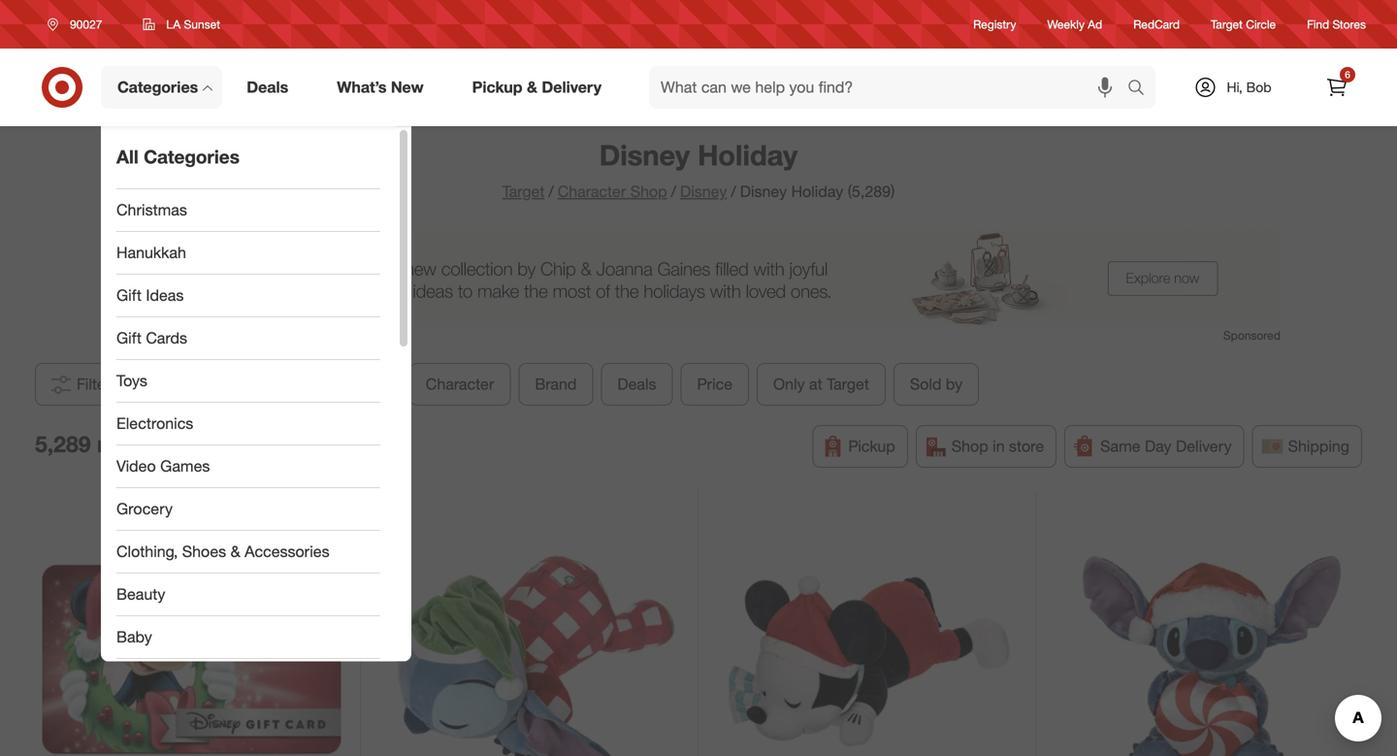 Task type: locate. For each thing, give the bounding box(es) containing it.
0 vertical spatial target
[[1211, 17, 1243, 31]]

find
[[1308, 17, 1330, 31]]

shop inside button
[[952, 437, 989, 456]]

deals for deals button
[[618, 375, 657, 394]]

1 vertical spatial holiday
[[792, 182, 844, 201]]

hanukkah link
[[101, 232, 396, 275]]

new
[[391, 78, 424, 97]]

shipping
[[1289, 437, 1350, 456]]

target inside disney holiday target / character shop / disney / disney holiday (5,289)
[[502, 182, 545, 201]]

1 vertical spatial character
[[426, 375, 494, 394]]

1 horizontal spatial delivery
[[1176, 437, 1232, 456]]

search
[[1119, 80, 1166, 99]]

2 / from the left
[[671, 182, 676, 201]]

deals inside button
[[618, 375, 657, 394]]

brand
[[535, 375, 577, 394]]

6 link
[[1316, 66, 1359, 109]]

target left circle in the top right of the page
[[1211, 17, 1243, 31]]

1 gift from the top
[[116, 286, 142, 305]]

registry link
[[974, 16, 1017, 33]]

delivery for pickup & delivery
[[542, 78, 602, 97]]

0 vertical spatial categories
[[117, 78, 198, 97]]

la sunset button
[[130, 7, 233, 42]]

1 horizontal spatial target
[[827, 375, 870, 394]]

disney up character shop link
[[600, 138, 690, 172]]

deals left what's in the top left of the page
[[247, 78, 289, 97]]

1 vertical spatial shop
[[952, 437, 989, 456]]

disney right the disney link at top
[[740, 182, 787, 201]]

hanukkah
[[116, 243, 186, 262]]

/ right the disney link at top
[[731, 182, 736, 201]]

gift left ideas
[[116, 286, 142, 305]]

1 horizontal spatial deals
[[618, 375, 657, 394]]

baby
[[116, 628, 152, 646]]

hi,
[[1227, 79, 1243, 96]]

only at target
[[774, 375, 870, 394]]

delivery
[[542, 78, 602, 97], [1176, 437, 1232, 456]]

0 vertical spatial character
[[558, 182, 626, 201]]

0 vertical spatial deals
[[247, 78, 289, 97]]

sold by button
[[894, 363, 980, 406]]

target left character shop link
[[502, 182, 545, 201]]

0 horizontal spatial delivery
[[542, 78, 602, 97]]

price button
[[681, 363, 749, 406]]

0 vertical spatial shop
[[631, 182, 667, 201]]

0 horizontal spatial /
[[549, 182, 554, 201]]

delivery inside same day delivery button
[[1176, 437, 1232, 456]]

0 horizontal spatial character
[[426, 375, 494, 394]]

pickup for pickup
[[849, 437, 896, 456]]

target for holiday
[[502, 182, 545, 201]]

pickup & delivery link
[[456, 66, 626, 109]]

1 horizontal spatial &
[[527, 78, 538, 97]]

target for at
[[827, 375, 870, 394]]

0 horizontal spatial deals
[[247, 78, 289, 97]]

shipping button
[[1253, 425, 1363, 468]]

target inside button
[[827, 375, 870, 394]]

character inside button
[[426, 375, 494, 394]]

2 vertical spatial target
[[827, 375, 870, 394]]

character
[[558, 182, 626, 201], [426, 375, 494, 394]]

what's
[[337, 78, 387, 97]]

la sunset
[[166, 17, 220, 32]]

1 vertical spatial target
[[502, 182, 545, 201]]

1 vertical spatial delivery
[[1176, 437, 1232, 456]]

gift left cards
[[116, 329, 142, 348]]

shop left the disney link at top
[[631, 182, 667, 201]]

store
[[1009, 437, 1045, 456]]

(5,289)
[[848, 182, 895, 201]]

1 vertical spatial pickup
[[849, 437, 896, 456]]

search button
[[1119, 66, 1166, 113]]

1 horizontal spatial /
[[671, 182, 676, 201]]

target circle link
[[1211, 16, 1276, 33]]

deals inside 'link'
[[247, 78, 289, 97]]

pickup down "only at target" button
[[849, 437, 896, 456]]

shop inside disney holiday target / character shop / disney / disney holiday (5,289)
[[631, 182, 667, 201]]

2 gift from the top
[[116, 329, 142, 348]]

gift
[[116, 286, 142, 305], [116, 329, 142, 348]]

same day delivery button
[[1065, 425, 1245, 468]]

character inside disney holiday target / character shop / disney / disney holiday (5,289)
[[558, 182, 626, 201]]

target right at
[[827, 375, 870, 394]]

target
[[1211, 17, 1243, 31], [502, 182, 545, 201], [827, 375, 870, 394]]

0 vertical spatial delivery
[[542, 78, 602, 97]]

0 vertical spatial gift
[[116, 286, 142, 305]]

/ left the disney link at top
[[671, 182, 676, 201]]

sold
[[910, 375, 942, 394]]

0 horizontal spatial target
[[502, 182, 545, 201]]

grocery
[[116, 499, 173, 518]]

delivery inside 'pickup & delivery' link
[[542, 78, 602, 97]]

1 horizontal spatial character
[[558, 182, 626, 201]]

categories down la
[[117, 78, 198, 97]]

find stores
[[1308, 17, 1367, 31]]

weekly ad
[[1048, 17, 1103, 31]]

what's new link
[[321, 66, 448, 109]]

holiday up the disney link at top
[[698, 138, 798, 172]]

pickup
[[472, 78, 523, 97], [849, 437, 896, 456]]

disney stitch holiday plush image
[[1056, 510, 1355, 756], [1056, 510, 1355, 756]]

1 horizontal spatial pickup
[[849, 437, 896, 456]]

character right target link
[[558, 182, 626, 201]]

all categories
[[116, 146, 240, 168]]

1 vertical spatial &
[[231, 542, 240, 561]]

delivery for same day delivery
[[1176, 437, 1232, 456]]

deals
[[247, 78, 289, 97], [618, 375, 657, 394]]

electronics link
[[101, 403, 396, 446]]

results
[[97, 431, 169, 458]]

shop
[[631, 182, 667, 201], [952, 437, 989, 456]]

1 horizontal spatial shop
[[952, 437, 989, 456]]

clothing, shoes & accessories
[[116, 542, 330, 561]]

pickup right new
[[472, 78, 523, 97]]

filter button
[[35, 363, 125, 406]]

1 vertical spatial deals
[[618, 375, 657, 394]]

/
[[549, 182, 554, 201], [671, 182, 676, 201], [731, 182, 736, 201]]

0 vertical spatial &
[[527, 78, 538, 97]]

6
[[1345, 68, 1351, 81]]

0 horizontal spatial pickup
[[472, 78, 523, 97]]

pickup inside button
[[849, 437, 896, 456]]

weekly ad link
[[1048, 16, 1103, 33]]

categories right the all
[[144, 146, 240, 168]]

gift ideas link
[[101, 275, 396, 317]]

disney gift card (email delivery) image
[[42, 510, 341, 756]]

0 horizontal spatial shop
[[631, 182, 667, 201]]

0 vertical spatial holiday
[[698, 138, 798, 172]]

deals left price
[[618, 375, 657, 394]]

disney lilo & stitch christmas kids' cuddleez pillow image
[[380, 510, 679, 756], [380, 510, 679, 756]]

/ right target link
[[549, 182, 554, 201]]

pickup button
[[813, 425, 908, 468]]

grocery link
[[101, 488, 396, 531]]

3 / from the left
[[731, 182, 736, 201]]

target circle
[[1211, 17, 1276, 31]]

disney
[[600, 138, 690, 172], [680, 182, 727, 201], [740, 182, 787, 201]]

holiday left the "(5,289)"
[[792, 182, 844, 201]]

deals link
[[230, 66, 313, 109]]

2 horizontal spatial /
[[731, 182, 736, 201]]

shop left in
[[952, 437, 989, 456]]

sponsored
[[1224, 328, 1281, 342]]

price
[[698, 375, 733, 394]]

character left "brand" at left
[[426, 375, 494, 394]]

retro reimagined mickey mouse kids' plush - disney image
[[718, 510, 1017, 756], [718, 510, 1017, 756]]

1 vertical spatial gift
[[116, 329, 142, 348]]

weekly
[[1048, 17, 1085, 31]]

gift for gift cards
[[116, 329, 142, 348]]

0 horizontal spatial &
[[231, 542, 240, 561]]

advertisement region
[[116, 230, 1281, 327]]

electronics
[[116, 414, 193, 433]]

disney up advertisement region
[[680, 182, 727, 201]]

0 vertical spatial pickup
[[472, 78, 523, 97]]



Task type: describe. For each thing, give the bounding box(es) containing it.
stores
[[1333, 17, 1367, 31]]

same
[[1101, 437, 1141, 456]]

gift for gift ideas
[[116, 286, 142, 305]]

same day delivery
[[1101, 437, 1232, 456]]

registry
[[974, 17, 1017, 31]]

all
[[116, 146, 139, 168]]

bob
[[1247, 79, 1272, 96]]

in
[[993, 437, 1005, 456]]

accessories
[[245, 542, 330, 561]]

only
[[774, 375, 805, 394]]

by
[[946, 375, 963, 394]]

shoes
[[182, 542, 226, 561]]

hi, bob
[[1227, 79, 1272, 96]]

ideas
[[146, 286, 184, 305]]

video
[[116, 457, 156, 476]]

video games link
[[101, 446, 396, 488]]

beauty link
[[101, 574, 396, 616]]

toys
[[116, 371, 147, 390]]

shop in store
[[952, 437, 1045, 456]]

christmas
[[116, 200, 187, 219]]

90027
[[70, 17, 102, 32]]

pickup for pickup & delivery
[[472, 78, 523, 97]]

circle
[[1246, 17, 1276, 31]]

What can we help you find? suggestions appear below search field
[[649, 66, 1133, 109]]

disney holiday target / character shop / disney / disney holiday (5,289)
[[502, 138, 895, 201]]

clothing,
[[116, 542, 178, 561]]

beauty
[[116, 585, 165, 604]]

categories link
[[101, 66, 222, 109]]

brand button
[[519, 363, 594, 406]]

games
[[160, 457, 210, 476]]

only at target button
[[757, 363, 886, 406]]

day
[[1145, 437, 1172, 456]]

christmas link
[[101, 189, 396, 232]]

cards
[[146, 329, 187, 348]]

target link
[[502, 182, 545, 201]]

deals for "deals" 'link'
[[247, 78, 289, 97]]

disney link
[[680, 182, 727, 201]]

1 vertical spatial categories
[[144, 146, 240, 168]]

5,289
[[35, 431, 91, 458]]

2 horizontal spatial target
[[1211, 17, 1243, 31]]

sunset
[[184, 17, 220, 32]]

baby link
[[101, 616, 396, 659]]

deals button
[[601, 363, 673, 406]]

gift cards
[[116, 329, 187, 348]]

90027 button
[[35, 7, 123, 42]]

shop in store button
[[916, 425, 1057, 468]]

gift ideas
[[116, 286, 184, 305]]

character button
[[409, 363, 511, 406]]

gift cards link
[[101, 317, 396, 360]]

find stores link
[[1308, 16, 1367, 33]]

5,289 results
[[35, 431, 169, 458]]

character shop link
[[558, 182, 667, 201]]

redcard link
[[1134, 16, 1180, 33]]

pickup & delivery
[[472, 78, 602, 97]]

video games
[[116, 457, 210, 476]]

1 / from the left
[[549, 182, 554, 201]]

filter
[[77, 375, 111, 394]]

sold by
[[910, 375, 963, 394]]

la
[[166, 17, 181, 32]]

ad
[[1088, 17, 1103, 31]]

at
[[810, 375, 823, 394]]

toys link
[[101, 360, 396, 403]]

what's new
[[337, 78, 424, 97]]

clothing, shoes & accessories link
[[101, 531, 396, 574]]

redcard
[[1134, 17, 1180, 31]]



Task type: vqa. For each thing, say whether or not it's contained in the screenshot.
right and
no



